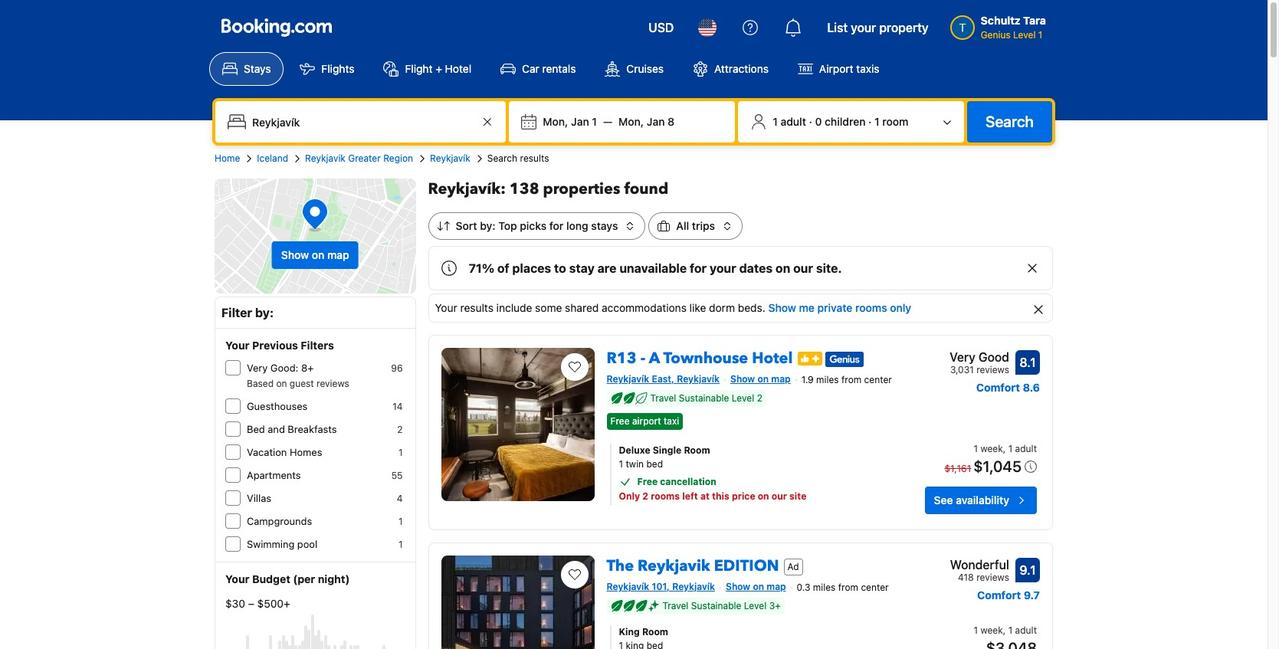 Task type: locate. For each thing, give the bounding box(es) containing it.
1 horizontal spatial very
[[950, 350, 976, 364]]

2 vertical spatial level
[[744, 600, 767, 612]]

jan left —
[[571, 115, 589, 128]]

hotel left this property is part of our preferred plus program. it's committed to providing outstanding service and excellent value. it'll pay us a higher commission if you make a booking. image
[[752, 348, 793, 369]]

previous
[[252, 339, 298, 352]]

2 , from the top
[[1003, 625, 1006, 636]]

airport taxis link
[[785, 52, 893, 86]]

travel down 101,
[[663, 600, 689, 612]]

filter
[[222, 306, 252, 320]]

miles right 1.9 in the right of the page
[[817, 374, 839, 386]]

center right 1.9 in the right of the page
[[865, 374, 892, 386]]

homes
[[290, 446, 322, 459]]

the reykjavik edition image
[[441, 556, 595, 649]]

level down the tara
[[1014, 29, 1036, 41]]

map for r13 - a townhouse hotel
[[772, 373, 791, 385]]

2 vertical spatial adult
[[1016, 625, 1037, 636]]

2 vertical spatial reviews
[[977, 572, 1010, 584]]

sustainable up king room link
[[691, 600, 742, 612]]

1 1 week , 1 adult from the top
[[974, 443, 1037, 455]]

our left site.
[[794, 261, 814, 275]]

level
[[1014, 29, 1036, 41], [732, 392, 755, 404], [744, 600, 767, 612]]

0 horizontal spatial our
[[772, 491, 787, 502]]

2 down 14
[[397, 424, 403, 436]]

your up the $30
[[225, 573, 250, 586]]

0 vertical spatial by:
[[480, 219, 496, 232]]

search
[[986, 113, 1034, 130], [488, 153, 518, 164]]

very left good
[[950, 350, 976, 364]]

· right children
[[869, 115, 872, 128]]

booking.com image
[[222, 18, 332, 37]]

room right king
[[642, 626, 669, 638]]

your right list
[[851, 21, 877, 35]]

$1,161
[[945, 463, 972, 475]]

based
[[247, 378, 274, 390]]

1 horizontal spatial your
[[851, 21, 877, 35]]

very inside the very good 3,031 reviews
[[950, 350, 976, 364]]

the reykjavik edition
[[607, 556, 779, 577]]

0 vertical spatial 1 week , 1 adult
[[974, 443, 1037, 455]]

1 vertical spatial for
[[690, 261, 707, 275]]

rooms down free cancellation
[[651, 491, 680, 502]]

0 vertical spatial from
[[842, 374, 862, 386]]

0 vertical spatial miles
[[817, 374, 839, 386]]

1 horizontal spatial hotel
[[752, 348, 793, 369]]

your account menu schultz tara genius level 1 element
[[951, 7, 1053, 42]]

campgrounds
[[247, 515, 312, 528]]

0 horizontal spatial 2
[[397, 424, 403, 436]]

children
[[825, 115, 866, 128]]

travel down reykjavík east, reykjavík
[[651, 392, 677, 404]]

1 vertical spatial sustainable
[[691, 600, 742, 612]]

bed
[[247, 423, 265, 436]]

0 vertical spatial search
[[986, 113, 1034, 130]]

list your property link
[[818, 9, 938, 46]]

1 horizontal spatial our
[[794, 261, 814, 275]]

room
[[684, 445, 710, 456], [642, 626, 669, 638]]

reviews up comfort 8.6
[[977, 364, 1010, 376]]

stays
[[591, 219, 618, 232]]

1 week , 1 adult
[[974, 443, 1037, 455], [974, 625, 1037, 636]]

center right 0.3 on the bottom of page
[[861, 582, 889, 593]]

1 vertical spatial your
[[225, 339, 250, 352]]

reykjavik greater region link
[[305, 152, 413, 166]]

our left site
[[772, 491, 787, 502]]

see availability
[[934, 494, 1010, 507]]

reykjavík up reykjavík:
[[430, 153, 471, 164]]

2 right only
[[643, 491, 649, 502]]

week down 'comfort 9.7'
[[981, 625, 1003, 636]]

14
[[393, 401, 403, 413]]

search inside search button
[[986, 113, 1034, 130]]

travel for a
[[651, 392, 677, 404]]

travel
[[651, 392, 677, 404], [663, 600, 689, 612]]

guesthouses
[[247, 400, 308, 413]]

0
[[815, 115, 822, 128]]

2 up deluxe single room link
[[757, 392, 763, 404]]

1 horizontal spatial ·
[[869, 115, 872, 128]]

mon, jan 1 button
[[537, 108, 603, 136]]

trips
[[692, 219, 715, 232]]

free
[[611, 416, 630, 427], [638, 476, 658, 488]]

your down the filter on the left top
[[225, 339, 250, 352]]

miles right 0.3 on the bottom of page
[[813, 582, 836, 593]]

all trips button
[[649, 212, 743, 240]]

single
[[653, 445, 682, 456]]

deluxe
[[619, 445, 651, 456]]

0 horizontal spatial free
[[611, 416, 630, 427]]

1 vertical spatial travel
[[663, 600, 689, 612]]

and
[[268, 423, 285, 436]]

1 horizontal spatial reykjavik
[[638, 556, 711, 577]]

level up deluxe single room link
[[732, 392, 755, 404]]

1 week from the top
[[981, 443, 1003, 455]]

2 vertical spatial show on map
[[726, 581, 786, 593]]

2 vertical spatial your
[[225, 573, 250, 586]]

comfort 9.7
[[978, 589, 1041, 602]]

1 horizontal spatial results
[[520, 153, 549, 164]]

1 week , 1 adult up $1,045
[[974, 443, 1037, 455]]

9.1
[[1020, 564, 1036, 578]]

—
[[603, 115, 613, 128]]

like
[[690, 301, 706, 314]]

0 vertical spatial your
[[435, 301, 458, 314]]

reykjavík link
[[430, 152, 471, 166]]

1 vertical spatial show on map
[[731, 373, 791, 385]]

dorm
[[709, 301, 735, 314]]

by: for sort
[[480, 219, 496, 232]]

reykjavík up 'travel sustainable level 2'
[[677, 373, 720, 385]]

0 vertical spatial room
[[684, 445, 710, 456]]

1 horizontal spatial jan
[[647, 115, 665, 128]]

scored 9.1 element
[[1016, 558, 1041, 583]]

0 vertical spatial free
[[611, 416, 630, 427]]

night)
[[318, 573, 350, 586]]

map
[[327, 248, 349, 261], [772, 373, 791, 385], [767, 581, 786, 593]]

0 horizontal spatial results
[[460, 301, 494, 314]]

adult left the 0
[[781, 115, 807, 128]]

attractions
[[715, 62, 769, 75]]

1 vertical spatial from
[[839, 582, 859, 593]]

comfort down wonderful 418 reviews
[[978, 589, 1022, 602]]

vacation
[[247, 446, 287, 459]]

1 vertical spatial free
[[638, 476, 658, 488]]

1 vertical spatial adult
[[1016, 443, 1037, 455]]

3+
[[770, 600, 781, 612]]

from right 0.3 on the bottom of page
[[839, 582, 859, 593]]

0 horizontal spatial for
[[550, 219, 564, 232]]

reviews inside the very good 3,031 reviews
[[977, 364, 1010, 376]]

adult up $1,045
[[1016, 443, 1037, 455]]

1 horizontal spatial free
[[638, 476, 658, 488]]

hotel right the +
[[445, 62, 472, 75]]

hotel
[[445, 62, 472, 75], [752, 348, 793, 369]]

villas
[[247, 492, 271, 505]]

1 twin bed
[[619, 459, 663, 470]]

townhouse
[[664, 348, 749, 369]]

free down 1 twin bed
[[638, 476, 658, 488]]

accommodations
[[602, 301, 687, 314]]

2 horizontal spatial 2
[[757, 392, 763, 404]]

reykjavik left greater
[[305, 153, 346, 164]]

picks
[[520, 219, 547, 232]]

reviews up 'comfort 9.7'
[[977, 572, 1010, 584]]

1 vertical spatial reviews
[[317, 378, 350, 390]]

this property is part of our preferred plus program. it's committed to providing outstanding service and excellent value. it'll pay us a higher commission if you make a booking. image
[[798, 352, 822, 365]]

miles for the reykjavik edition
[[813, 582, 836, 593]]

genius discounts available at this property. image
[[825, 352, 864, 367], [825, 352, 864, 367]]

0 vertical spatial level
[[1014, 29, 1036, 41]]

site
[[790, 491, 807, 502]]

your left dates
[[710, 261, 737, 275]]

search for search
[[986, 113, 1034, 130]]

1 vertical spatial rooms
[[651, 491, 680, 502]]

0 vertical spatial ,
[[1003, 443, 1006, 455]]

1 horizontal spatial search
[[986, 113, 1034, 130]]

1
[[1039, 29, 1043, 41], [592, 115, 597, 128], [773, 115, 778, 128], [875, 115, 880, 128], [974, 443, 978, 455], [1009, 443, 1013, 455], [399, 447, 403, 459], [619, 459, 623, 470], [399, 516, 403, 528], [399, 539, 403, 551], [974, 625, 978, 636], [1009, 625, 1013, 636]]

1 vertical spatial room
[[642, 626, 669, 638]]

8+
[[301, 362, 314, 374]]

adult inside dropdown button
[[781, 115, 807, 128]]

free for free cancellation
[[638, 476, 658, 488]]

0 vertical spatial show on map
[[281, 248, 349, 261]]

1 week , 1 adult down 'comfort 9.7'
[[974, 625, 1037, 636]]

your left include
[[435, 301, 458, 314]]

0 horizontal spatial reykjavik
[[305, 153, 346, 164]]

0 horizontal spatial room
[[642, 626, 669, 638]]

by: for filter
[[255, 306, 274, 320]]

0 vertical spatial hotel
[[445, 62, 472, 75]]

sustainable down townhouse
[[679, 392, 730, 404]]

1 vertical spatial our
[[772, 491, 787, 502]]

0 horizontal spatial search
[[488, 153, 518, 164]]

0 vertical spatial center
[[865, 374, 892, 386]]

free left airport
[[611, 416, 630, 427]]

0 horizontal spatial ·
[[809, 115, 813, 128]]

$30
[[225, 597, 245, 610]]

1 vertical spatial search
[[488, 153, 518, 164]]

1 horizontal spatial by:
[[480, 219, 496, 232]]

3,031
[[951, 364, 974, 376]]

show on map for the reykjavik edition
[[726, 581, 786, 593]]

show inside "button"
[[281, 248, 309, 261]]

mon, left —
[[543, 115, 568, 128]]

by: right the filter on the left top
[[255, 306, 274, 320]]

travel sustainable level 3+
[[663, 600, 781, 612]]

0 vertical spatial sustainable
[[679, 392, 730, 404]]

level for r13 - a townhouse hotel
[[732, 392, 755, 404]]

your results include some shared accommodations like dorm beds. show me private rooms only
[[435, 301, 912, 314]]

101,
[[652, 581, 670, 593]]

wonderful
[[950, 558, 1010, 572]]

1 vertical spatial hotel
[[752, 348, 793, 369]]

a
[[649, 348, 660, 369]]

jan left 8 at the right top of page
[[647, 115, 665, 128]]

1 vertical spatial by:
[[255, 306, 274, 320]]

reykjavik up reykjavík 101, reykjavík
[[638, 556, 711, 577]]

by: left top on the left
[[480, 219, 496, 232]]

0 vertical spatial results
[[520, 153, 549, 164]]

1 vertical spatial ,
[[1003, 625, 1006, 636]]

1 vertical spatial level
[[732, 392, 755, 404]]

r13 - a townhouse hotel image
[[441, 348, 595, 501]]

level for the reykjavik edition
[[744, 600, 767, 612]]

genius
[[981, 29, 1011, 41]]

1 horizontal spatial 2
[[643, 491, 649, 502]]

from for the reykjavik edition
[[839, 582, 859, 593]]

results for your
[[460, 301, 494, 314]]

8.1
[[1020, 356, 1036, 370]]

from right 1.9 in the right of the page
[[842, 374, 862, 386]]

your
[[851, 21, 877, 35], [710, 261, 737, 275]]

adult down 9.7
[[1016, 625, 1037, 636]]

room right single
[[684, 445, 710, 456]]

2 · from the left
[[869, 115, 872, 128]]

this
[[712, 491, 730, 502]]

free for free airport taxi
[[611, 416, 630, 427]]

1 vertical spatial your
[[710, 261, 737, 275]]

0 horizontal spatial hotel
[[445, 62, 472, 75]]

results left include
[[460, 301, 494, 314]]

1 horizontal spatial mon,
[[619, 115, 644, 128]]

0 horizontal spatial very
[[247, 362, 268, 374]]

1 vertical spatial 1 week , 1 adult
[[974, 625, 1037, 636]]

r13 - a townhouse hotel
[[607, 348, 793, 369]]

long
[[567, 219, 589, 232]]

mon,
[[543, 115, 568, 128], [619, 115, 644, 128]]

0 horizontal spatial jan
[[571, 115, 589, 128]]

1 vertical spatial miles
[[813, 582, 836, 593]]

week up $1,045
[[981, 443, 1003, 455]]

0 horizontal spatial by:
[[255, 306, 274, 320]]

0 vertical spatial map
[[327, 248, 349, 261]]

0 vertical spatial comfort
[[977, 381, 1021, 394]]

results up 138 at the top
[[520, 153, 549, 164]]

, up $1,045
[[1003, 443, 1006, 455]]

· left the 0
[[809, 115, 813, 128]]

1 vertical spatial map
[[772, 373, 791, 385]]

1.9 miles from center
[[802, 374, 892, 386]]

2 vertical spatial 2
[[643, 491, 649, 502]]

your
[[435, 301, 458, 314], [225, 339, 250, 352], [225, 573, 250, 586]]

1 horizontal spatial rooms
[[856, 301, 888, 314]]

our
[[794, 261, 814, 275], [772, 491, 787, 502]]

only
[[890, 301, 912, 314]]

1 vertical spatial center
[[861, 582, 889, 593]]

all trips
[[677, 219, 715, 232]]

for up like
[[690, 261, 707, 275]]

schultz tara genius level 1
[[981, 14, 1047, 41]]

·
[[809, 115, 813, 128], [869, 115, 872, 128]]

hotel inside r13 - a townhouse hotel link
[[752, 348, 793, 369]]

week
[[981, 443, 1003, 455], [981, 625, 1003, 636]]

comfort for r13 - a townhouse hotel
[[977, 381, 1021, 394]]

2
[[757, 392, 763, 404], [397, 424, 403, 436], [643, 491, 649, 502]]

comfort down good
[[977, 381, 1021, 394]]

your for your previous filters
[[225, 339, 250, 352]]

center for the reykjavik edition
[[861, 582, 889, 593]]

1 vertical spatial results
[[460, 301, 494, 314]]

travel for edition
[[663, 600, 689, 612]]

0 vertical spatial week
[[981, 443, 1003, 455]]

1 vertical spatial comfort
[[978, 589, 1022, 602]]

your previous filters
[[225, 339, 334, 352]]

properties
[[543, 179, 621, 199]]

mon, right —
[[619, 115, 644, 128]]

results
[[520, 153, 549, 164], [460, 301, 494, 314]]

comfort
[[977, 381, 1021, 394], [978, 589, 1022, 602]]

iceland link
[[257, 152, 288, 166]]

0 vertical spatial adult
[[781, 115, 807, 128]]

0 horizontal spatial your
[[710, 261, 737, 275]]

reykjavík down "the reykjavik edition"
[[673, 581, 715, 593]]

1 vertical spatial week
[[981, 625, 1003, 636]]

very up based
[[247, 362, 268, 374]]

rooms left only
[[856, 301, 888, 314]]

swimming pool
[[247, 538, 318, 551]]

0 vertical spatial reviews
[[977, 364, 1010, 376]]

1 inside schultz tara genius level 1
[[1039, 29, 1043, 41]]

schultz
[[981, 14, 1021, 27]]

0 horizontal spatial mon,
[[543, 115, 568, 128]]

, down 'comfort 9.7'
[[1003, 625, 1006, 636]]

level left the 3+
[[744, 600, 767, 612]]

flight
[[405, 62, 433, 75]]

0 vertical spatial travel
[[651, 392, 677, 404]]

for left the long
[[550, 219, 564, 232]]

2 vertical spatial map
[[767, 581, 786, 593]]

reviews right guest
[[317, 378, 350, 390]]

reykjavík down r13
[[607, 373, 650, 385]]



Task type: describe. For each thing, give the bounding box(es) containing it.
based on guest reviews
[[247, 378, 350, 390]]

reviews inside wonderful 418 reviews
[[977, 572, 1010, 584]]

places
[[513, 261, 551, 275]]

reviews for good
[[977, 364, 1010, 376]]

cruises link
[[592, 52, 677, 86]]

search button
[[968, 101, 1053, 143]]

map inside "button"
[[327, 248, 349, 261]]

rentals
[[542, 62, 576, 75]]

level inside schultz tara genius level 1
[[1014, 29, 1036, 41]]

9.7
[[1024, 589, 1041, 602]]

show on map for r13 - a townhouse hotel
[[731, 373, 791, 385]]

mon, jan 8 button
[[613, 108, 681, 136]]

bed and breakfasts
[[247, 423, 337, 436]]

list your property
[[828, 21, 929, 35]]

very for good
[[950, 350, 976, 364]]

1 horizontal spatial for
[[690, 261, 707, 275]]

0 vertical spatial your
[[851, 21, 877, 35]]

0 vertical spatial for
[[550, 219, 564, 232]]

(per
[[293, 573, 315, 586]]

this property is part of our preferred plus program. it's committed to providing outstanding service and excellent value. it'll pay us a higher commission if you make a booking. image
[[798, 352, 822, 365]]

only
[[619, 491, 640, 502]]

very for good:
[[247, 362, 268, 374]]

55
[[392, 470, 403, 482]]

stays link
[[209, 52, 284, 86]]

reykjavík down the
[[607, 581, 650, 593]]

car rentals link
[[488, 52, 589, 86]]

edition
[[714, 556, 779, 577]]

search results
[[488, 153, 549, 164]]

2 mon, from the left
[[619, 115, 644, 128]]

flights link
[[287, 52, 368, 86]]

private
[[818, 301, 853, 314]]

search for search results
[[488, 153, 518, 164]]

wonderful 418 reviews
[[950, 558, 1010, 584]]

region
[[383, 153, 413, 164]]

car
[[522, 62, 540, 75]]

your for your budget (per night)
[[225, 573, 250, 586]]

the
[[607, 556, 634, 577]]

car rentals
[[522, 62, 576, 75]]

from for r13 - a townhouse hotel
[[842, 374, 862, 386]]

search results updated. reykjavík: 138 properties found. element
[[428, 179, 1054, 200]]

sustainable for a
[[679, 392, 730, 404]]

site.
[[817, 261, 842, 275]]

sort
[[456, 219, 477, 232]]

138
[[510, 179, 540, 199]]

filters
[[301, 339, 334, 352]]

reykjavík east, reykjavík
[[607, 373, 720, 385]]

left
[[683, 491, 698, 502]]

1 , from the top
[[1003, 443, 1006, 455]]

comfort for the reykjavik edition
[[978, 589, 1022, 602]]

0 horizontal spatial rooms
[[651, 491, 680, 502]]

deluxe single room
[[619, 445, 710, 456]]

0 vertical spatial our
[[794, 261, 814, 275]]

1 horizontal spatial room
[[684, 445, 710, 456]]

8
[[668, 115, 675, 128]]

1 vertical spatial reykjavik
[[638, 556, 711, 577]]

airport taxis
[[820, 62, 880, 75]]

found
[[624, 179, 669, 199]]

greater
[[348, 153, 381, 164]]

flight + hotel
[[405, 62, 472, 75]]

results for search
[[520, 153, 549, 164]]

2 1 week , 1 adult from the top
[[974, 625, 1037, 636]]

–
[[248, 597, 254, 610]]

0 vertical spatial 2
[[757, 392, 763, 404]]

cancellation
[[660, 476, 717, 488]]

reykjavík 101, reykjavík
[[607, 581, 715, 593]]

the reykjavik edition link
[[607, 550, 779, 577]]

2 jan from the left
[[647, 115, 665, 128]]

hotel inside flight + hotel link
[[445, 62, 472, 75]]

airport
[[820, 62, 854, 75]]

deluxe single room link
[[619, 444, 878, 458]]

1 mon, from the left
[[543, 115, 568, 128]]

guest
[[290, 378, 314, 390]]

vacation homes
[[247, 446, 322, 459]]

1.9
[[802, 374, 814, 386]]

are
[[598, 261, 617, 275]]

stay
[[569, 261, 595, 275]]

2 week from the top
[[981, 625, 1003, 636]]

r13
[[607, 348, 637, 369]]

miles for r13 - a townhouse hotel
[[817, 374, 839, 386]]

me
[[799, 301, 815, 314]]

show on map button
[[272, 242, 359, 269]]

tara
[[1024, 14, 1047, 27]]

1 adult · 0 children · 1 room
[[773, 115, 909, 128]]

very good element
[[950, 348, 1010, 367]]

$1,045
[[974, 458, 1022, 476]]

center for r13 - a townhouse hotel
[[865, 374, 892, 386]]

reykjavík:
[[428, 179, 506, 199]]

sort by: top picks for long stays
[[456, 219, 618, 232]]

airport
[[633, 416, 661, 427]]

Where are you going? field
[[246, 108, 479, 136]]

reykjavík: 138 properties found
[[428, 179, 669, 199]]

wonderful element
[[950, 556, 1010, 574]]

1 vertical spatial 2
[[397, 424, 403, 436]]

0 vertical spatial rooms
[[856, 301, 888, 314]]

list
[[828, 21, 848, 35]]

0 vertical spatial reykjavik
[[305, 153, 346, 164]]

see
[[934, 494, 954, 507]]

king
[[619, 626, 640, 638]]

comfort 8.6
[[977, 381, 1041, 394]]

king room
[[619, 626, 669, 638]]

good:
[[271, 362, 299, 374]]

good
[[979, 350, 1010, 364]]

on inside "button"
[[312, 248, 325, 261]]

apartments
[[247, 469, 301, 482]]

taxis
[[857, 62, 880, 75]]

travel sustainable level 2
[[651, 392, 763, 404]]

swimming
[[247, 538, 295, 551]]

sustainable for edition
[[691, 600, 742, 612]]

4
[[397, 493, 403, 505]]

budget
[[252, 573, 291, 586]]

scored 8.1 element
[[1016, 350, 1041, 375]]

96
[[391, 363, 403, 374]]

1 jan from the left
[[571, 115, 589, 128]]

1 · from the left
[[809, 115, 813, 128]]

pool
[[297, 538, 318, 551]]

reviews for on
[[317, 378, 350, 390]]

your for your results include some shared accommodations like dorm beds. show me private rooms only
[[435, 301, 458, 314]]

some
[[535, 301, 562, 314]]

very good: 8+
[[247, 362, 314, 374]]

$30 – $500+
[[225, 597, 290, 610]]

taxi
[[664, 416, 680, 427]]

$500+
[[257, 597, 290, 610]]

flights
[[322, 62, 355, 75]]

map for the reykjavik edition
[[767, 581, 786, 593]]

show on map inside "button"
[[281, 248, 349, 261]]

0.3
[[797, 582, 811, 593]]



Task type: vqa. For each thing, say whether or not it's contained in the screenshot.


